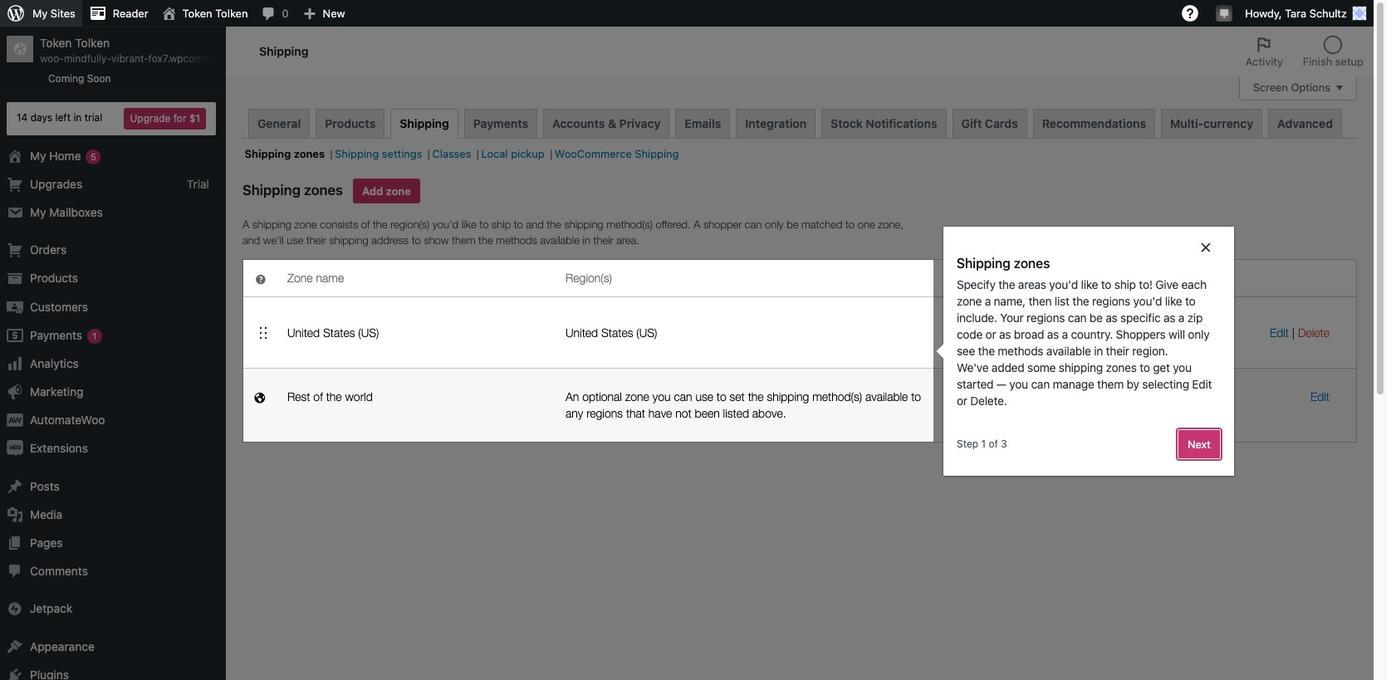 Task type: locate. For each thing, give the bounding box(es) containing it.
0 horizontal spatial tolken
[[75, 36, 110, 50]]

methods inside a shipping zone consists of the region(s) you'd like to ship to and the shipping method(s) offered. a shopper can only be matched to one zone, and we'll use their shipping address to show them the methods available in their area.
[[496, 234, 537, 247]]

like up country.
[[1082, 278, 1099, 292]]

1 vertical spatial only
[[1189, 327, 1210, 342]]

tab list
[[1236, 27, 1374, 76]]

0 horizontal spatial available
[[540, 234, 580, 247]]

tolken inside token tolken woo-mindfully-vibrant-fox7.wpcomstaging.com coming soon
[[75, 36, 110, 50]]

them left by
[[1098, 377, 1124, 391]]

products link up shipping settings link
[[316, 108, 385, 138]]

2 horizontal spatial a
[[1179, 311, 1185, 325]]

1 horizontal spatial them
[[1098, 377, 1124, 391]]

1 vertical spatial 1
[[982, 438, 986, 450]]

2 vertical spatial like
[[1166, 294, 1183, 308]]

ship down local
[[492, 218, 511, 231]]

as
[[1106, 311, 1118, 325], [1164, 311, 1176, 325], [1000, 327, 1012, 342], [1048, 327, 1060, 342]]

be inside "shipping zones specify the areas you'd like to ship to! give each zone a name, then list the regions you'd like to include. your regions can be as specific as a zip code or as broad as a country. shoppers will only see the methods available in their region. we've added some shipping zones to get you started — you can manage them by selecting edit or delete."
[[1090, 311, 1103, 325]]

methods down added
[[1003, 390, 1044, 403]]

shopper
[[704, 218, 742, 231]]

token
[[183, 7, 212, 20], [40, 36, 72, 50]]

available
[[540, 234, 580, 247], [1047, 344, 1092, 358], [866, 390, 909, 404]]

token inside token tolken woo-mindfully-vibrant-fox7.wpcomstaging.com coming soon
[[40, 36, 72, 50]]

and
[[526, 218, 544, 231], [243, 234, 260, 247]]

zone left consists
[[295, 218, 317, 231]]

step 1 of 3
[[957, 438, 1008, 450]]

media link
[[0, 501, 226, 529]]

in inside "shipping zones specify the areas you'd like to ship to! give each zone a name, then list the regions you'd like to include. your regions can be as specific as a zip code or as broad as a country. shoppers will only see the methods available in their region. we've added some shipping zones to get you started — you can manage them by selecting edit or delete."
[[1095, 344, 1104, 358]]

1 vertical spatial methods
[[998, 344, 1044, 358]]

1 right step
[[982, 438, 986, 450]]

my left sites
[[32, 7, 48, 20]]

the right set
[[748, 390, 764, 404]]

privacy
[[620, 116, 661, 130]]

methods down broad
[[998, 344, 1044, 358]]

0 horizontal spatial you
[[653, 390, 671, 404]]

united down zone
[[288, 326, 320, 340]]

1 (us) from the left
[[358, 326, 379, 340]]

0 horizontal spatial a
[[985, 294, 991, 308]]

not
[[676, 407, 692, 421]]

1 horizontal spatial be
[[1090, 311, 1103, 325]]

shipping inside "shipping zones specify the areas you'd like to ship to! give each zone a name, then list the regions you'd like to include. your regions can be as specific as a zip code or as broad as a country. shoppers will only see the methods available in their region. we've added some shipping zones to get you started — you can manage them by selecting edit or delete."
[[957, 256, 1011, 271]]

the
[[373, 218, 388, 231], [547, 218, 562, 231], [479, 234, 493, 247], [999, 278, 1016, 292], [1073, 294, 1090, 308], [979, 344, 995, 358], [326, 390, 342, 404], [748, 390, 764, 404]]

my sites link
[[0, 0, 82, 27]]

emails link
[[676, 108, 731, 138]]

1
[[92, 330, 97, 341], [982, 438, 986, 450]]

edit for edit
[[1311, 390, 1330, 404]]

0 vertical spatial 1
[[92, 330, 97, 341]]

1 inside payments 1
[[92, 330, 97, 341]]

you inside an optional zone you can use to set the shipping method(s) available to any regions that have not been listed above.
[[653, 390, 671, 404]]

to left the no
[[912, 390, 922, 404]]

united
[[288, 326, 320, 340], [566, 326, 598, 340]]

2 united from the left
[[566, 326, 598, 340]]

to left one
[[846, 218, 855, 231]]

only inside "shipping zones specify the areas you'd like to ship to! give each zone a name, then list the regions you'd like to include. your regions can be as specific as a zip code or as broad as a country. shoppers will only see the methods available in their region. we've added some shipping zones to get you started — you can manage them by selecting edit or delete."
[[1189, 327, 1210, 342]]

zones for shipping zones
[[304, 182, 343, 199]]

0 horizontal spatial states
[[323, 326, 355, 340]]

0 horizontal spatial regions
[[587, 407, 623, 421]]

shipping inside an optional zone you can use to set the shipping method(s) available to any regions that have not been listed above.
[[767, 390, 810, 404]]

1 horizontal spatial ship
[[1115, 278, 1137, 292]]

and down pickup
[[526, 218, 544, 231]]

can inside an optional zone you can use to set the shipping method(s) available to any regions that have not been listed above.
[[674, 390, 693, 404]]

include.
[[957, 311, 998, 325]]

0 vertical spatial method(s)
[[607, 218, 653, 231]]

available up region(s)
[[540, 234, 580, 247]]

upgrade for $1
[[130, 112, 200, 124]]

0 vertical spatial token
[[183, 7, 212, 20]]

a down shipping zones
[[243, 218, 249, 231]]

payments inside the main menu navigation
[[30, 328, 82, 342]]

stock notifications
[[831, 116, 938, 130]]

products up shipping settings link
[[325, 116, 376, 130]]

like right the region(s) at left top
[[462, 218, 477, 231]]

in down country.
[[1095, 344, 1104, 358]]

zone down specify
[[957, 294, 982, 308]]

payments link
[[464, 108, 538, 138]]

edit left delete link on the right
[[1270, 326, 1290, 340]]

my for my sites
[[32, 7, 48, 20]]

1 horizontal spatial united states (us)
[[566, 326, 658, 340]]

1 vertical spatial them
[[1098, 377, 1124, 391]]

only inside a shipping zone consists of the region(s) you'd like to ship to and the shipping method(s) offered. a shopper can only be matched to one zone, and we'll use their shipping address to show them the methods available in their area.
[[765, 218, 784, 231]]

0 vertical spatial them
[[452, 234, 476, 247]]

coming
[[48, 72, 84, 85]]

1 horizontal spatial you'd
[[1050, 278, 1079, 292]]

1 horizontal spatial or
[[986, 327, 997, 342]]

pages link
[[0, 529, 226, 558]]

token for token tolken
[[183, 7, 212, 20]]

a
[[985, 294, 991, 308], [1179, 311, 1185, 325], [1063, 327, 1069, 342]]

zones up areas
[[1014, 256, 1051, 271]]

accounts & privacy link
[[544, 108, 670, 138]]

payments up analytics
[[30, 328, 82, 342]]

1 horizontal spatial states
[[602, 326, 634, 340]]

or down the started
[[957, 394, 968, 408]]

zones up shipping zones
[[294, 147, 325, 160]]

main menu navigation
[[0, 27, 261, 681]]

0 vertical spatial regions
[[1093, 294, 1131, 308]]

2 vertical spatial a
[[1063, 327, 1069, 342]]

offered.
[[656, 218, 691, 231]]

1 vertical spatial be
[[1090, 311, 1103, 325]]

2 horizontal spatial method(s)
[[991, 271, 1041, 285]]

of inside a shipping zone consists of the region(s) you'd like to ship to and the shipping method(s) offered. a shopper can only be matched to one zone, and we'll use their shipping address to show them the methods available in their area.
[[361, 218, 370, 231]]

products link up customers
[[0, 265, 226, 293]]

for
[[173, 112, 187, 124]]

currency
[[1204, 116, 1254, 130]]

states
[[323, 326, 355, 340], [602, 326, 634, 340]]

0 vertical spatial payments
[[473, 116, 529, 130]]

shipping up shipping method(s)
[[957, 256, 1011, 271]]

0 vertical spatial available
[[540, 234, 580, 247]]

2 horizontal spatial like
[[1166, 294, 1183, 308]]

notification image
[[1218, 6, 1232, 19]]

0 horizontal spatial edit link
[[1270, 326, 1290, 340]]

tolken up mindfully-
[[75, 36, 110, 50]]

area.
[[617, 234, 640, 247]]

in right left
[[73, 111, 82, 124]]

methods right show
[[496, 234, 537, 247]]

shipping zones link
[[243, 145, 327, 162]]

edit link left delete link on the right
[[1270, 326, 1290, 340]]

0 vertical spatial like
[[462, 218, 477, 231]]

0 horizontal spatial or
[[957, 394, 968, 408]]

1 vertical spatial payments
[[30, 328, 82, 342]]

1 horizontal spatial products
[[325, 116, 376, 130]]

added
[[992, 361, 1025, 375]]

united states (us) down region(s)
[[566, 326, 658, 340]]

2 horizontal spatial edit
[[1311, 390, 1330, 404]]

in up region(s)
[[583, 234, 591, 247]]

1 vertical spatial in
[[583, 234, 591, 247]]

tab list containing activity
[[1236, 27, 1374, 76]]

1 horizontal spatial regions
[[1027, 311, 1066, 325]]

media
[[30, 508, 63, 522]]

my inside 'toolbar' navigation
[[32, 7, 48, 20]]

states down name
[[323, 326, 355, 340]]

available inside "shipping zones specify the areas you'd like to ship to! give each zone a name, then list the regions you'd like to include. your regions can be as specific as a zip code or as broad as a country. shoppers will only see the methods available in their region. we've added some shipping zones to get you started — you can manage them by selecting edit or delete."
[[1047, 344, 1092, 358]]

1 horizontal spatial united
[[566, 326, 598, 340]]

token inside 'toolbar' navigation
[[183, 7, 212, 20]]

1 horizontal spatial tolken
[[215, 7, 248, 20]]

0 vertical spatial be
[[787, 218, 799, 231]]

or right code
[[986, 327, 997, 342]]

tolken left 0 link
[[215, 7, 248, 20]]

0 horizontal spatial products
[[30, 271, 78, 285]]

—
[[997, 377, 1007, 391]]

0 horizontal spatial united states (us)
[[288, 326, 379, 340]]

jetpack
[[30, 602, 73, 616]]

0 vertical spatial ship
[[492, 218, 511, 231]]

1 horizontal spatial (us)
[[637, 326, 658, 340]]

payments up local
[[473, 116, 529, 130]]

integration link
[[737, 108, 816, 138]]

0 vertical spatial you'd
[[433, 218, 459, 231]]

0 vertical spatial edit link
[[1270, 326, 1290, 340]]

united states (us) down name
[[288, 326, 379, 340]]

1 vertical spatial my
[[30, 148, 46, 163]]

name
[[316, 271, 344, 285]]

their
[[306, 234, 327, 247], [594, 234, 614, 247], [1107, 344, 1130, 358]]

in inside a shipping zone consists of the region(s) you'd like to ship to and the shipping method(s) offered. a shopper can only be matched to one zone, and we'll use their shipping address to show them the methods available in their area.
[[583, 234, 591, 247]]

0 vertical spatial of
[[361, 218, 370, 231]]

the up name,
[[999, 278, 1016, 292]]

extensions
[[30, 442, 88, 456]]

free
[[951, 324, 973, 339]]

ship inside a shipping zone consists of the region(s) you'd like to ship to and the shipping method(s) offered. a shopper can only be matched to one zone, and we'll use their shipping address to show them the methods available in their area.
[[492, 218, 511, 231]]

you right —
[[1010, 377, 1029, 391]]

1 horizontal spatial token
[[183, 7, 212, 20]]

zones up consists
[[304, 182, 343, 199]]

token for token tolken woo-mindfully-vibrant-fox7.wpcomstaging.com coming soon
[[40, 36, 72, 50]]

my left home
[[30, 148, 46, 163]]

one
[[858, 218, 876, 231]]

you'd up show
[[433, 218, 459, 231]]

world
[[345, 390, 373, 404]]

methods inside "shipping zones specify the areas you'd like to ship to! give each zone a name, then list the regions you'd like to include. your regions can be as specific as a zip code or as broad as a country. shoppers will only see the methods available in their region. we've added some shipping zones to get you started — you can manage them by selecting edit or delete."
[[998, 344, 1044, 358]]

offered
[[1047, 390, 1079, 403]]

use right we'll
[[287, 234, 303, 247]]

as right broad
[[1048, 327, 1060, 342]]

1 vertical spatial token
[[40, 36, 72, 50]]

classes link
[[430, 145, 474, 162]]

list
[[1055, 294, 1070, 308]]

their inside "shipping zones specify the areas you'd like to ship to! give each zone a name, then list the regions you'd like to include. your regions can be as specific as a zip code or as broad as a country. shoppers will only see the methods available in their region. we've added some shipping zones to get you started — you can manage them by selecting edit or delete."
[[1107, 344, 1130, 358]]

1 horizontal spatial a
[[694, 218, 701, 231]]

settings
[[382, 147, 423, 160]]

0 horizontal spatial their
[[306, 234, 327, 247]]

be up country.
[[1090, 311, 1103, 325]]

2 horizontal spatial you
[[1174, 361, 1192, 375]]

2 vertical spatial regions
[[587, 407, 623, 421]]

and left we'll
[[243, 234, 260, 247]]

states down region(s)
[[602, 326, 634, 340]]

you'd
[[433, 218, 459, 231], [1050, 278, 1079, 292], [1134, 294, 1163, 308]]

tolken inside 'toolbar' navigation
[[215, 7, 248, 20]]

an optional zone you can use to set the shipping method(s) available to any regions that have not been listed above.
[[566, 390, 922, 421]]

0 vertical spatial my
[[32, 7, 48, 20]]

1 horizontal spatial of
[[361, 218, 370, 231]]

method(s)
[[607, 218, 653, 231], [991, 271, 1041, 285], [813, 390, 863, 404]]

regions
[[1093, 294, 1131, 308], [1027, 311, 1066, 325], [587, 407, 623, 421]]

1 horizontal spatial only
[[1189, 327, 1210, 342]]

only down zip
[[1189, 327, 1210, 342]]

0 vertical spatial methods
[[496, 234, 537, 247]]

0 horizontal spatial method(s)
[[607, 218, 653, 231]]

1 for step
[[982, 438, 986, 450]]

shipping down shipping zones link
[[243, 182, 301, 199]]

of right rest
[[314, 390, 323, 404]]

their left the area.
[[594, 234, 614, 247]]

like inside a shipping zone consists of the region(s) you'd like to ship to and the shipping method(s) offered. a shopper can only be matched to one zone, and we'll use their shipping address to show them the methods available in their area.
[[462, 218, 477, 231]]

appearance link
[[0, 633, 226, 661]]

specific
[[1121, 311, 1161, 325]]

howdy, tara schultz
[[1246, 7, 1348, 20]]

2 vertical spatial in
[[1095, 344, 1104, 358]]

1 vertical spatial products
[[30, 271, 78, 285]]

(us) up world
[[358, 326, 379, 340]]

1 vertical spatial edit link
[[1311, 390, 1330, 404]]

a up include.
[[985, 294, 991, 308]]

can up not
[[674, 390, 693, 404]]

as up country.
[[1106, 311, 1118, 325]]

1 horizontal spatial payments
[[473, 116, 529, 130]]

2 vertical spatial available
[[866, 390, 909, 404]]

of left 3
[[989, 438, 999, 450]]

1 horizontal spatial method(s)
[[813, 390, 863, 404]]

payments for payments
[[473, 116, 529, 130]]

2 horizontal spatial regions
[[1093, 294, 1131, 308]]

like down give
[[1166, 294, 1183, 308]]

next
[[1188, 438, 1212, 451]]

zone inside a shipping zone consists of the region(s) you'd like to ship to and the shipping method(s) offered. a shopper can only be matched to one zone, and we'll use their shipping address to show them the methods available in their area.
[[295, 218, 317, 231]]

my
[[32, 7, 48, 20], [30, 148, 46, 163], [30, 205, 46, 219]]

only
[[765, 218, 784, 231], [1189, 327, 1210, 342]]

ship left to!
[[1115, 278, 1137, 292]]

of right consists
[[361, 218, 370, 231]]

regions down optional
[[587, 407, 623, 421]]

a left country.
[[1063, 327, 1069, 342]]

no
[[944, 390, 957, 403]]

14
[[17, 111, 28, 124]]

0 horizontal spatial products link
[[0, 265, 226, 293]]

free shipping
[[951, 324, 1019, 339]]

0 horizontal spatial united
[[288, 326, 320, 340]]

0 horizontal spatial token
[[40, 36, 72, 50]]

give
[[1156, 278, 1179, 292]]

regions down then
[[1027, 311, 1066, 325]]

0 horizontal spatial be
[[787, 218, 799, 231]]

accounts & privacy
[[553, 116, 661, 130]]

my mailboxes
[[30, 205, 103, 219]]

advanced link
[[1269, 108, 1343, 138]]

shipping link
[[391, 108, 459, 138]]

optional
[[583, 390, 622, 404]]

1 up analytics link
[[92, 330, 97, 341]]

marketing link
[[0, 378, 226, 407]]

1 horizontal spatial and
[[526, 218, 544, 231]]

1 vertical spatial ship
[[1115, 278, 1137, 292]]

0 horizontal spatial in
[[73, 111, 82, 124]]

0 horizontal spatial a
[[243, 218, 249, 231]]

edit
[[1270, 326, 1290, 340], [1193, 377, 1213, 391], [1311, 390, 1330, 404]]

see
[[957, 344, 976, 358]]

zones for shipping zones specify the areas you'd like to ship to! give each zone a name, then list the regions you'd like to include. your regions can be as specific as a zip code or as broad as a country. shoppers will only see the methods available in their region. we've added some shipping zones to get you started — you can manage them by selecting edit or delete.
[[1014, 256, 1051, 271]]

only left "matched"
[[765, 218, 784, 231]]

shipping zones | shipping settings | classes | local pickup | woocommerce shipping
[[245, 147, 679, 160]]

schultz
[[1310, 7, 1348, 20]]

available left the no
[[866, 390, 909, 404]]

products up customers
[[30, 271, 78, 285]]

like
[[462, 218, 477, 231], [1082, 278, 1099, 292], [1166, 294, 1183, 308]]

zone up "that"
[[626, 390, 650, 404]]

payments for payments 1
[[30, 328, 82, 342]]

ship inside "shipping zones specify the areas you'd like to ship to! give each zone a name, then list the regions you'd like to include. your regions can be as specific as a zip code or as broad as a country. shoppers will only see the methods available in their region. we've added some shipping zones to get you started — you can manage them by selecting edit or delete."
[[1115, 278, 1137, 292]]

a left zip
[[1179, 311, 1185, 325]]

2 horizontal spatial in
[[1095, 344, 1104, 358]]

1 for payments
[[92, 330, 97, 341]]

0 vertical spatial use
[[287, 234, 303, 247]]

edit right selecting at the bottom of page
[[1193, 377, 1213, 391]]

1 horizontal spatial edit
[[1270, 326, 1290, 340]]

be left "matched"
[[787, 218, 799, 231]]

0 vertical spatial only
[[765, 218, 784, 231]]

regions up specific
[[1093, 294, 1131, 308]]

shipping down general link
[[245, 147, 291, 160]]

1 vertical spatial available
[[1047, 344, 1092, 358]]

a right offered.
[[694, 218, 701, 231]]

to down each
[[1186, 294, 1196, 308]]

0 horizontal spatial ship
[[492, 218, 511, 231]]

to left get at the bottom right of page
[[1140, 361, 1151, 375]]

multi-
[[1171, 116, 1204, 130]]

edit for edit | delete
[[1270, 326, 1290, 340]]

new link
[[296, 0, 352, 27]]

14 days left in trial
[[17, 111, 102, 124]]

of
[[361, 218, 370, 231], [314, 390, 323, 404], [989, 438, 999, 450]]

the inside an optional zone you can use to set the shipping method(s) available to any regions that have not been listed above.
[[748, 390, 764, 404]]

token tolken
[[183, 7, 248, 20]]

0 vertical spatial or
[[986, 327, 997, 342]]

their down consists
[[306, 234, 327, 247]]

you up have
[[653, 390, 671, 404]]

fox7.wpcomstaging.com
[[148, 53, 261, 65]]

shipping up settings
[[400, 116, 449, 130]]

0 horizontal spatial you'd
[[433, 218, 459, 231]]

1 vertical spatial a
[[1179, 311, 1185, 325]]

tolken for token tolken
[[215, 7, 248, 20]]

you right get at the bottom right of page
[[1174, 361, 1192, 375]]

1 horizontal spatial use
[[696, 390, 714, 404]]

1 a from the left
[[243, 218, 249, 231]]

tolken
[[215, 7, 248, 20], [75, 36, 110, 50]]

use up been at the right of the page
[[696, 390, 714, 404]]

their down 'shoppers'
[[1107, 344, 1130, 358]]

1 horizontal spatial available
[[866, 390, 909, 404]]

0 horizontal spatial use
[[287, 234, 303, 247]]

1 horizontal spatial like
[[1082, 278, 1099, 292]]



Task type: describe. For each thing, give the bounding box(es) containing it.
available inside an optional zone you can use to set the shipping method(s) available to any regions that have not been listed above.
[[866, 390, 909, 404]]

edit | delete
[[1270, 326, 1330, 340]]

drag and drop to re-order your custom zones. this is the order in which they will be matched against the customer address. image
[[254, 273, 267, 287]]

to down local pickup link
[[514, 218, 523, 231]]

the down free shipping
[[979, 344, 995, 358]]

shipping up include.
[[944, 271, 988, 285]]

add zone
[[362, 184, 411, 197]]

1 horizontal spatial edit link
[[1311, 390, 1330, 404]]

| left local
[[477, 147, 479, 160]]

in inside navigation
[[73, 111, 82, 124]]

1 vertical spatial you'd
[[1050, 278, 1079, 292]]

tara
[[1286, 7, 1307, 20]]

broad
[[1015, 327, 1045, 342]]

as up will
[[1164, 311, 1176, 325]]

pages
[[30, 536, 63, 550]]

| right shipping zones link
[[330, 147, 333, 160]]

comments link
[[0, 558, 226, 586]]

rest
[[288, 390, 310, 404]]

token tolken link
[[155, 0, 255, 27]]

consists
[[320, 218, 358, 231]]

integration
[[746, 116, 807, 130]]

1 vertical spatial method(s)
[[991, 271, 1041, 285]]

emails
[[685, 116, 722, 130]]

posts
[[30, 479, 60, 493]]

&
[[608, 116, 617, 130]]

available inside a shipping zone consists of the region(s) you'd like to ship to and the shipping method(s) offered. a shopper can only be matched to one zone, and we'll use their shipping address to show them the methods available in their area.
[[540, 234, 580, 247]]

to down the region(s) at left top
[[412, 234, 421, 247]]

$1
[[189, 112, 200, 124]]

1 united from the left
[[288, 326, 320, 340]]

gift cards link
[[953, 108, 1028, 138]]

activity
[[1246, 55, 1284, 68]]

zone right add
[[386, 184, 411, 197]]

any
[[566, 407, 584, 421]]

zip
[[1188, 311, 1203, 325]]

0 link
[[255, 0, 296, 27]]

| left delete link on the right
[[1293, 326, 1295, 340]]

analytics
[[30, 356, 79, 371]]

shipping zones specify the areas you'd like to ship to! give each zone a name, then list the regions you'd like to include. your regions can be as specific as a zip code or as broad as a country. shoppers will only see the methods available in their region. we've added some shipping zones to get you started — you can manage them by selecting edit or delete.
[[957, 256, 1213, 408]]

areas
[[1019, 278, 1047, 292]]

region(s)
[[391, 218, 430, 231]]

upgrades link
[[0, 170, 226, 199]]

local pickup link
[[479, 145, 547, 162]]

edit inside "shipping zones specify the areas you'd like to ship to! give each zone a name, then list the regions you'd like to include. your regions can be as specific as a zip code or as broad as a country. shoppers will only see the methods available in their region. we've added some shipping zones to get you started — you can manage them by selecting edit or delete."
[[1193, 377, 1213, 391]]

upgrade
[[130, 112, 171, 124]]

classes
[[433, 147, 472, 160]]

home
[[49, 148, 81, 163]]

show
[[424, 234, 449, 247]]

rest of the world
[[288, 390, 373, 404]]

method(s) inside an optional zone you can use to set the shipping method(s) available to any regions that have not been listed above.
[[813, 390, 863, 404]]

method(s) inside a shipping zone consists of the region(s) you'd like to ship to and the shipping method(s) offered. a shopper can only be matched to one zone, and we'll use their shipping address to show them the methods available in their area.
[[607, 218, 653, 231]]

region.
[[1133, 344, 1169, 358]]

we'll
[[263, 234, 284, 247]]

shipping method(s)
[[944, 271, 1041, 285]]

activity button
[[1236, 27, 1294, 76]]

by
[[1127, 377, 1140, 391]]

recommendations
[[1043, 116, 1147, 130]]

2 states from the left
[[602, 326, 634, 340]]

regions inside an optional zone you can use to set the shipping method(s) available to any regions that have not been listed above.
[[587, 407, 623, 421]]

| left classes at the left
[[428, 147, 430, 160]]

tolken for token tolken woo-mindfully-vibrant-fox7.wpcomstaging.com coming soon
[[75, 36, 110, 50]]

5
[[91, 151, 96, 162]]

them inside "shipping zones specify the areas you'd like to ship to! give each zone a name, then list the regions you'd like to include. your regions can be as specific as a zip code or as broad as a country. shoppers will only see the methods available in their region. we've added some shipping zones to get you started — you can manage them by selecting edit or delete."
[[1098, 377, 1124, 391]]

to left to!
[[1102, 278, 1112, 292]]

the right show
[[479, 234, 493, 247]]

mindfully-
[[64, 53, 111, 65]]

left
[[55, 111, 71, 124]]

a shipping zone consists of the region(s) you'd like to ship to and the shipping method(s) offered. a shopper can only be matched to one zone, and we'll use their shipping address to show them the methods available in their area.
[[243, 218, 904, 247]]

name,
[[994, 294, 1026, 308]]

to down local
[[480, 218, 489, 231]]

1 horizontal spatial a
[[1063, 327, 1069, 342]]

setup
[[1336, 55, 1364, 68]]

shipping up add
[[335, 147, 379, 160]]

reader link
[[82, 0, 155, 27]]

multi-currency
[[1171, 116, 1254, 130]]

to left set
[[717, 390, 727, 404]]

you'd inside a shipping zone consists of the region(s) you'd like to ship to and the shipping method(s) offered. a shopper can only be matched to one zone, and we'll use their shipping address to show them the methods available in their area.
[[433, 218, 459, 231]]

shipping down privacy
[[635, 147, 679, 160]]

gift cards
[[962, 116, 1019, 130]]

1 horizontal spatial you
[[1010, 377, 1029, 391]]

delete
[[1299, 326, 1330, 340]]

sites
[[51, 7, 75, 20]]

shipping inside shipping link
[[400, 116, 449, 130]]

address
[[372, 234, 409, 247]]

use inside an optional zone you can use to set the shipping method(s) available to any regions that have not been listed above.
[[696, 390, 714, 404]]

them inside a shipping zone consists of the region(s) you'd like to ship to and the shipping method(s) offered. a shopper can only be matched to one zone, and we'll use their shipping address to show them the methods available in their area.
[[452, 234, 476, 247]]

zones up by
[[1106, 361, 1137, 375]]

can down the 'some'
[[1032, 377, 1050, 391]]

my mailboxes link
[[0, 199, 226, 227]]

finish setup button
[[1294, 27, 1374, 76]]

vibrant-
[[111, 53, 148, 65]]

selecting
[[1143, 377, 1190, 391]]

be inside a shipping zone consists of the region(s) you'd like to ship to and the shipping method(s) offered. a shopper can only be matched to one zone, and we'll use their shipping address to show them the methods available in their area.
[[787, 218, 799, 231]]

gift
[[962, 116, 983, 130]]

2 a from the left
[[694, 218, 701, 231]]

zone inside "shipping zones specify the areas you'd like to ship to! give each zone a name, then list the regions you'd like to include. your regions can be as specific as a zip code or as broad as a country. shoppers will only see the methods available in their region. we've added some shipping zones to get you started — you can manage them by selecting edit or delete."
[[957, 294, 982, 308]]

zones for shipping zones | shipping settings | classes | local pickup | woocommerce shipping
[[294, 147, 325, 160]]

close tour image
[[1200, 240, 1213, 253]]

shipping inside "shipping zones specify the areas you'd like to ship to! give each zone a name, then list the regions you'd like to include. your regions can be as specific as a zip code or as broad as a country. shoppers will only see the methods available in their region. we've added some shipping zones to get you started — you can manage them by selecting edit or delete."
[[1059, 361, 1104, 375]]

some
[[1028, 361, 1056, 375]]

automatewoo link
[[0, 407, 226, 435]]

the down woocommerce
[[547, 218, 562, 231]]

1 vertical spatial products link
[[0, 265, 226, 293]]

days
[[30, 111, 52, 124]]

2 (us) from the left
[[637, 326, 658, 340]]

my for my mailboxes
[[30, 205, 46, 219]]

2 horizontal spatial of
[[989, 438, 999, 450]]

zone
[[288, 271, 313, 285]]

0 vertical spatial a
[[985, 294, 991, 308]]

0 vertical spatial and
[[526, 218, 544, 231]]

products inside the main menu navigation
[[30, 271, 78, 285]]

1 horizontal spatial their
[[594, 234, 614, 247]]

orders
[[30, 243, 67, 257]]

reader
[[113, 7, 148, 20]]

next button
[[1178, 430, 1222, 460]]

the right the list
[[1073, 294, 1090, 308]]

above.
[[753, 407, 787, 421]]

1 vertical spatial like
[[1082, 278, 1099, 292]]

accounts
[[553, 116, 605, 130]]

zone inside an optional zone you can use to set the shipping method(s) available to any regions that have not been listed above.
[[626, 390, 650, 404]]

delete link
[[1299, 326, 1330, 340]]

shipping settings link
[[333, 145, 425, 162]]

| right pickup
[[550, 147, 553, 160]]

stock
[[831, 116, 863, 130]]

token tolken woo-mindfully-vibrant-fox7.wpcomstaging.com coming soon
[[40, 36, 261, 85]]

toolbar navigation
[[0, 0, 1374, 30]]

the left world
[[326, 390, 342, 404]]

1 vertical spatial of
[[314, 390, 323, 404]]

to left 'this'
[[1082, 390, 1091, 403]]

have
[[649, 407, 673, 421]]

analytics link
[[0, 350, 226, 378]]

as down 'your'
[[1000, 327, 1012, 342]]

shipping down 0
[[259, 44, 309, 58]]

1 vertical spatial and
[[243, 234, 260, 247]]

the up address
[[373, 218, 388, 231]]

marketing
[[30, 385, 83, 399]]

my home 5
[[30, 148, 96, 163]]

1 vertical spatial regions
[[1027, 311, 1066, 325]]

0 vertical spatial products link
[[316, 108, 385, 138]]

0
[[282, 7, 289, 20]]

zone,
[[879, 218, 904, 231]]

2 united states (us) from the left
[[566, 326, 658, 340]]

pickup
[[511, 147, 545, 160]]

use inside a shipping zone consists of the region(s) you'd like to ship to and the shipping method(s) offered. a shopper can only be matched to one zone, and we'll use their shipping address to show them the methods available in their area.
[[287, 234, 303, 247]]

multi-currency link
[[1162, 108, 1263, 138]]

matched
[[802, 218, 843, 231]]

this
[[1094, 390, 1110, 403]]

2 vertical spatial methods
[[1003, 390, 1044, 403]]

soon
[[87, 72, 111, 85]]

1 united states (us) from the left
[[288, 326, 379, 340]]

can inside a shipping zone consists of the region(s) you'd like to ship to and the shipping method(s) offered. a shopper can only be matched to one zone, and we'll use their shipping address to show them the methods available in their area.
[[745, 218, 762, 231]]

can up country.
[[1069, 311, 1087, 325]]

1 vertical spatial or
[[957, 394, 968, 408]]

get
[[1154, 361, 1171, 375]]

my for my home 5
[[30, 148, 46, 163]]

orders link
[[0, 236, 226, 265]]

customers
[[30, 300, 88, 314]]

an
[[566, 390, 579, 404]]

stock notifications link
[[822, 108, 947, 138]]

2 horizontal spatial you'd
[[1134, 294, 1163, 308]]

1 states from the left
[[323, 326, 355, 340]]



Task type: vqa. For each thing, say whether or not it's contained in the screenshot.
the bottommost Tolken
yes



